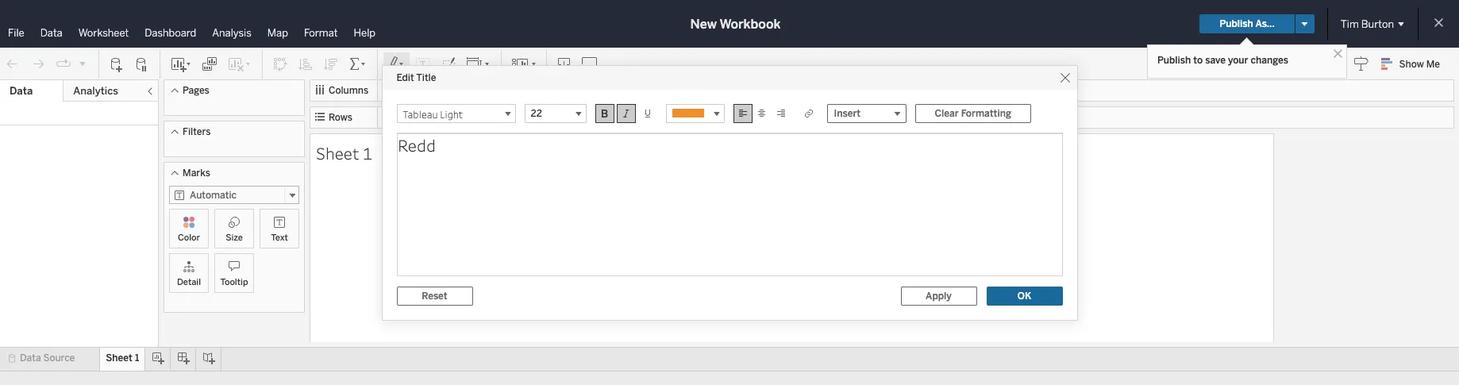 Task type: locate. For each thing, give the bounding box(es) containing it.
map
[[267, 27, 288, 39]]

1 vertical spatial publish
[[1158, 55, 1191, 66]]

detail
[[177, 277, 201, 287]]

show me button
[[1374, 52, 1454, 76]]

tim
[[1341, 18, 1359, 30]]

sort descending image
[[323, 56, 339, 72]]

0 vertical spatial sheet 1
[[316, 142, 372, 164]]

publish
[[1220, 18, 1253, 29], [1158, 55, 1191, 66]]

0 vertical spatial publish
[[1220, 18, 1253, 29]]

sheet 1 down the rows
[[316, 142, 372, 164]]

me
[[1426, 59, 1440, 70]]

sheet 1
[[316, 142, 372, 164], [106, 352, 139, 364]]

ok
[[1018, 290, 1032, 301]]

show me
[[1399, 59, 1440, 70]]

publish left to at top right
[[1158, 55, 1191, 66]]

file
[[8, 27, 24, 39]]

0 vertical spatial sheet
[[316, 142, 359, 164]]

data left the "source"
[[20, 352, 41, 364]]

1 vertical spatial sheet
[[106, 352, 133, 364]]

sheet
[[316, 142, 359, 164], [106, 352, 133, 364]]

color
[[178, 233, 200, 243]]

reset
[[422, 290, 448, 301]]

1 horizontal spatial sheet
[[316, 142, 359, 164]]

0 horizontal spatial 1
[[135, 352, 139, 364]]

publish inside button
[[1220, 18, 1253, 29]]

fit image
[[466, 56, 491, 72]]

1
[[363, 142, 372, 164], [135, 352, 139, 364]]

1 vertical spatial sheet 1
[[106, 352, 139, 364]]

clear
[[935, 108, 959, 119]]

rows
[[329, 112, 352, 123]]

sheet right the "source"
[[106, 352, 133, 364]]

data
[[40, 27, 62, 39], [10, 85, 33, 97], [20, 352, 41, 364]]

publish to save your changes
[[1158, 55, 1289, 66]]

help
[[354, 27, 376, 39]]

your
[[1228, 55, 1248, 66]]

data down undo icon
[[10, 85, 33, 97]]

workbook
[[720, 16, 781, 31]]

0 horizontal spatial sheet 1
[[106, 352, 139, 364]]

1 vertical spatial 1
[[135, 352, 139, 364]]

publish left as...
[[1220, 18, 1253, 29]]

1 horizontal spatial publish
[[1220, 18, 1253, 29]]

text
[[271, 233, 288, 243]]

1 horizontal spatial 1
[[363, 142, 372, 164]]

burton
[[1361, 18, 1394, 30]]

clear formatting
[[935, 108, 1011, 119]]

data up replay animation icon
[[40, 27, 62, 39]]

publish as...
[[1220, 18, 1275, 29]]

tim burton
[[1341, 18, 1394, 30]]

analytics
[[73, 85, 118, 97]]

redo image
[[30, 56, 46, 72]]

0 horizontal spatial publish
[[1158, 55, 1191, 66]]

highlight image
[[387, 56, 406, 72]]

show/hide cards image
[[511, 56, 537, 72]]

ok button
[[986, 286, 1063, 305]]

0 vertical spatial 1
[[363, 142, 372, 164]]

publish for publish to save your changes
[[1158, 55, 1191, 66]]

totals image
[[349, 56, 368, 72]]

replay animation image
[[78, 58, 87, 68]]

worksheet
[[78, 27, 129, 39]]

publish your workbook to edit in tableau desktop image
[[582, 56, 598, 72]]

0 horizontal spatial sheet
[[106, 352, 133, 364]]

1 right the "source"
[[135, 352, 139, 364]]

2 vertical spatial data
[[20, 352, 41, 364]]

data source
[[20, 352, 75, 364]]

reset button
[[397, 286, 473, 305]]

save
[[1205, 55, 1226, 66]]

as...
[[1255, 18, 1275, 29]]

edit
[[397, 72, 414, 83]]

sheet down the rows
[[316, 142, 359, 164]]

1 down columns
[[363, 142, 372, 164]]

dashboard
[[145, 27, 196, 39]]

sheet 1 right the "source"
[[106, 352, 139, 364]]

show labels image
[[415, 56, 431, 72]]

apply
[[926, 290, 952, 301]]



Task type: describe. For each thing, give the bounding box(es) containing it.
format
[[304, 27, 338, 39]]

show
[[1399, 59, 1424, 70]]

publish as... button
[[1200, 14, 1295, 33]]

undo image
[[5, 56, 21, 72]]

download image
[[557, 56, 572, 72]]

pause auto updates image
[[134, 56, 150, 72]]

tooltip
[[220, 277, 248, 287]]

new data source image
[[109, 56, 125, 72]]

duplicate image
[[202, 56, 218, 72]]

clear sheet image
[[227, 56, 252, 72]]

data guide image
[[1353, 56, 1369, 71]]

changes
[[1251, 55, 1289, 66]]

1 horizontal spatial sheet 1
[[316, 142, 372, 164]]

new workbook
[[690, 16, 781, 31]]

format workbook image
[[441, 56, 457, 72]]

publish for publish as...
[[1220, 18, 1253, 29]]

size
[[226, 233, 243, 243]]

edit title dialog
[[382, 65, 1077, 320]]

apply button
[[901, 286, 977, 305]]

columns
[[329, 85, 369, 96]]

replay animation image
[[56, 56, 71, 72]]

sort ascending image
[[298, 56, 314, 72]]

source
[[43, 352, 75, 364]]

clear formatting button
[[915, 104, 1031, 123]]

edit title
[[397, 72, 436, 83]]

new worksheet image
[[170, 56, 192, 72]]

swap rows and columns image
[[272, 56, 288, 72]]

to
[[1194, 55, 1203, 66]]

1 vertical spatial data
[[10, 85, 33, 97]]

pages
[[183, 85, 209, 96]]

new
[[690, 16, 717, 31]]

close image
[[1331, 46, 1346, 61]]

marks
[[183, 168, 210, 179]]

title
[[416, 72, 436, 83]]

analysis
[[212, 27, 251, 39]]

collapse image
[[145, 87, 155, 96]]

0 vertical spatial data
[[40, 27, 62, 39]]

filters
[[183, 126, 211, 137]]

formatting
[[961, 108, 1011, 119]]



Task type: vqa. For each thing, say whether or not it's contained in the screenshot.
Clear Sheet icon
yes



